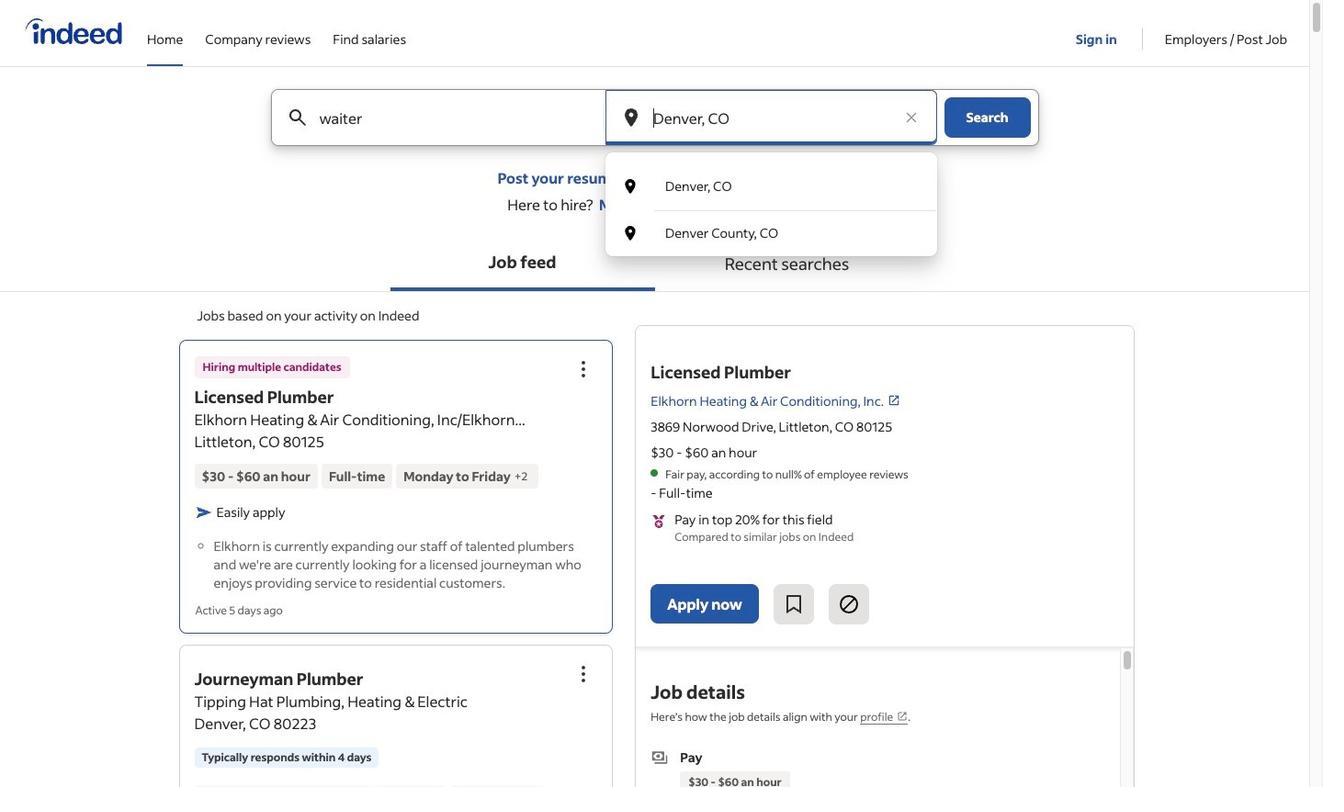 Task type: vqa. For each thing, say whether or not it's contained in the screenshot.
Job actions for Journeyman Plumber is collapsed "image"
yes



Task type: describe. For each thing, give the bounding box(es) containing it.
search suggestions list box
[[605, 164, 937, 256]]

job actions for journeyman plumber is collapsed image
[[573, 663, 595, 685]]

clear location input image
[[902, 108, 920, 127]]

search: Job title, keywords, or company text field
[[316, 90, 573, 145]]

not interested image
[[838, 594, 860, 616]]

elkhorn heating & air conditioning, inc. (opens in a new tab) image
[[888, 395, 900, 407]]



Task type: locate. For each thing, give the bounding box(es) containing it.
tab list
[[0, 236, 1309, 292]]

main content
[[0, 89, 1309, 787]]

save this job image
[[782, 594, 805, 616]]

Edit location text field
[[650, 90, 893, 145]]

job actions for licensed plumber is collapsed image
[[573, 358, 595, 380]]

job preferences (opens in a new window) image
[[897, 711, 908, 722]]

None search field
[[256, 89, 1053, 256]]



